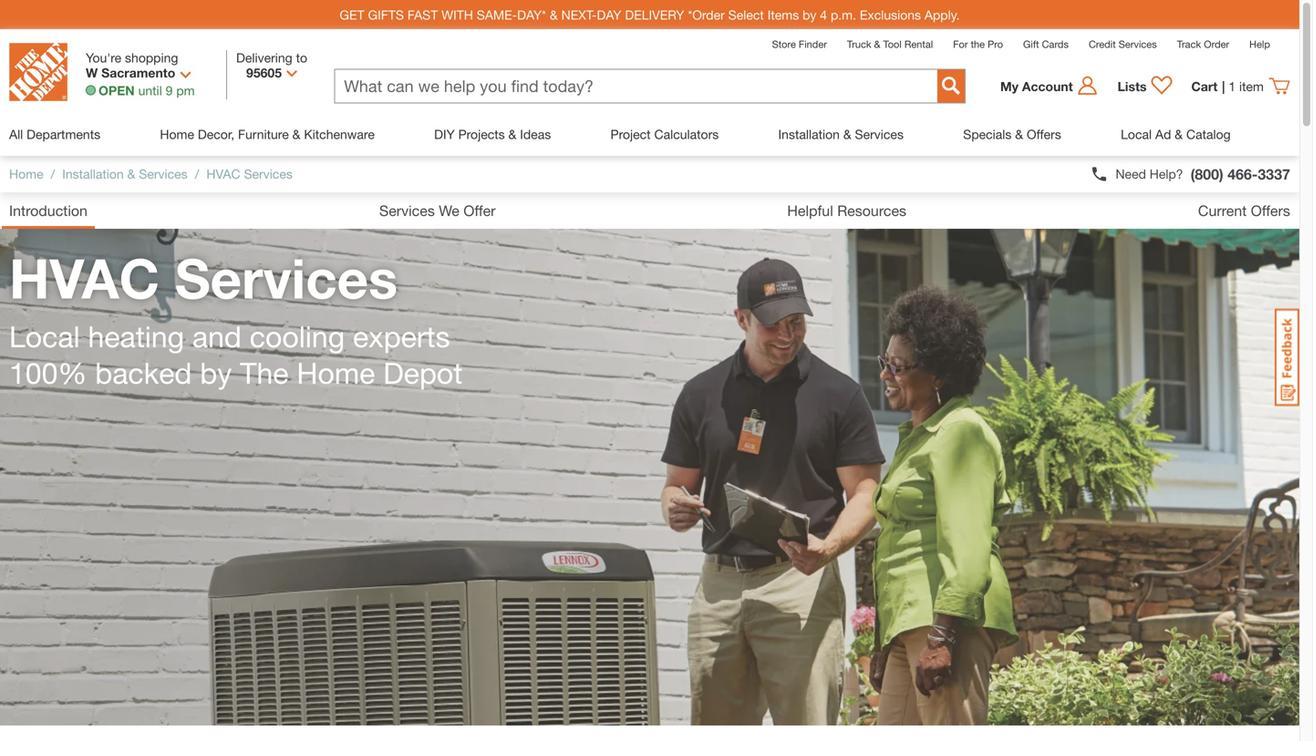 Task type: describe. For each thing, give the bounding box(es) containing it.
gifts
[[368, 7, 404, 22]]

get gifts fast with same-day* & next-day delivery *order select items by 4 p.m. exclusions apply.
[[340, 7, 960, 22]]

0 horizontal spatial offers
[[1027, 127, 1062, 142]]

& right day*
[[550, 7, 558, 22]]

pm
[[176, 83, 195, 98]]

ad
[[1156, 127, 1172, 142]]

feedback link image
[[1275, 308, 1300, 407]]

truck & tool rental
[[847, 38, 933, 50]]

heating
[[88, 319, 184, 354]]

95605
[[246, 65, 282, 80]]

furniture
[[238, 127, 289, 142]]

(800)
[[1191, 166, 1224, 183]]

diy
[[434, 127, 455, 142]]

my account link
[[1001, 75, 1109, 97]]

with
[[442, 7, 473, 22]]

sacramento
[[101, 65, 175, 80]]

shopping
[[125, 50, 178, 65]]

home decor, furniture & kitchenware
[[160, 127, 375, 142]]

4
[[820, 7, 828, 22]]

and
[[192, 319, 242, 354]]

*order
[[688, 7, 725, 22]]

9
[[166, 83, 173, 98]]

decor,
[[198, 127, 235, 142]]

home for home / installation & services / hvac services
[[9, 166, 43, 182]]

home / installation & services / hvac services
[[9, 166, 293, 182]]

gift cards link
[[1024, 38, 1069, 50]]

specials
[[964, 127, 1012, 142]]

1 horizontal spatial installation & services link
[[779, 113, 904, 156]]

delivering to
[[236, 50, 307, 65]]

project calculators link
[[611, 113, 719, 156]]

w sacramento
[[86, 65, 175, 80]]

1
[[1229, 79, 1236, 94]]

day
[[597, 7, 622, 22]]

local inside hvac services local heating and cooling experts 100% backed by the home depot
[[9, 319, 80, 354]]

truck
[[847, 38, 872, 50]]

store
[[772, 38, 796, 50]]

departments
[[27, 127, 100, 142]]

until
[[138, 83, 162, 98]]

item
[[1240, 79, 1264, 94]]

gift
[[1024, 38, 1040, 50]]

1 horizontal spatial offers
[[1251, 202, 1291, 219]]

home link
[[9, 166, 43, 182]]

& left tool
[[875, 38, 881, 50]]

& left ideas
[[509, 127, 517, 142]]

services down 9
[[139, 166, 188, 182]]

track order
[[1178, 38, 1230, 50]]

current
[[1199, 202, 1247, 219]]

home inside hvac services local heating and cooling experts 100% backed by the home depot
[[297, 356, 375, 390]]

get
[[340, 7, 365, 22]]

& inside 'link'
[[844, 127, 852, 142]]

ideas
[[520, 127, 551, 142]]

lists link
[[1109, 75, 1183, 97]]

installation inside 'link'
[[779, 127, 840, 142]]

the
[[240, 356, 289, 390]]

experts
[[353, 319, 450, 354]]

for the pro
[[954, 38, 1004, 50]]

gift cards
[[1024, 38, 1069, 50]]

hvac services link
[[207, 166, 293, 182]]

open until 9 pm
[[99, 83, 195, 98]]

fast
[[408, 7, 438, 22]]

by inside hvac services local heating and cooling experts 100% backed by the home depot
[[200, 356, 232, 390]]

lists
[[1118, 79, 1147, 94]]

tool
[[884, 38, 902, 50]]

apply.
[[925, 7, 960, 22]]

cooling
[[250, 319, 345, 354]]

submit search image
[[942, 77, 960, 95]]

installation & services
[[779, 127, 904, 142]]

rental
[[905, 38, 933, 50]]

1 / from the left
[[51, 166, 55, 182]]

all
[[9, 127, 23, 142]]

100%
[[9, 356, 87, 390]]

w
[[86, 65, 98, 80]]



Task type: locate. For each thing, give the bounding box(es) containing it.
resources
[[838, 202, 907, 219]]

need help? (800) 466-3337
[[1116, 166, 1291, 183]]

cart
[[1192, 79, 1218, 94]]

home
[[160, 127, 194, 142], [9, 166, 43, 182], [297, 356, 375, 390]]

&
[[550, 7, 558, 22], [875, 38, 881, 50], [292, 127, 301, 142], [509, 127, 517, 142], [844, 127, 852, 142], [1016, 127, 1024, 142], [1175, 127, 1183, 142], [127, 166, 135, 182]]

kitchenware
[[304, 127, 375, 142]]

for the pro link
[[954, 38, 1004, 50]]

hvac inside hvac services local heating and cooling experts 100% backed by the home depot
[[9, 245, 160, 311]]

all departments
[[9, 127, 100, 142]]

installation & services link
[[779, 113, 904, 156], [62, 166, 188, 182]]

& up helpful resources
[[844, 127, 852, 142]]

1 horizontal spatial by
[[803, 7, 817, 22]]

order
[[1204, 38, 1230, 50]]

you're
[[86, 50, 121, 65]]

& right ad
[[1175, 127, 1183, 142]]

catalog
[[1187, 127, 1231, 142]]

delivery
[[625, 7, 685, 22]]

local ad & catalog
[[1121, 127, 1231, 142]]

hvac down decor,
[[207, 166, 240, 182]]

1 vertical spatial by
[[200, 356, 232, 390]]

need
[[1116, 166, 1147, 182]]

0 horizontal spatial installation
[[62, 166, 124, 182]]

project calculators
[[611, 127, 719, 142]]

track order link
[[1178, 38, 1230, 50]]

0 vertical spatial installation
[[779, 127, 840, 142]]

0 vertical spatial home
[[160, 127, 194, 142]]

by left 4
[[803, 7, 817, 22]]

account
[[1023, 79, 1073, 94]]

cards
[[1042, 38, 1069, 50]]

introduction
[[9, 202, 88, 219]]

services up resources
[[855, 127, 904, 142]]

truck & tool rental link
[[847, 38, 933, 50]]

1 horizontal spatial /
[[195, 166, 199, 182]]

day*
[[517, 7, 546, 22]]

2 vertical spatial home
[[297, 356, 375, 390]]

services
[[1119, 38, 1157, 50], [855, 127, 904, 142], [139, 166, 188, 182], [244, 166, 293, 182], [379, 202, 435, 219], [175, 245, 398, 311]]

credit services
[[1089, 38, 1157, 50]]

1 horizontal spatial hvac
[[207, 166, 240, 182]]

0 vertical spatial local
[[1121, 127, 1152, 142]]

0 horizontal spatial by
[[200, 356, 232, 390]]

pro
[[988, 38, 1004, 50]]

home decor, furniture & kitchenware link
[[160, 113, 375, 156]]

by
[[803, 7, 817, 22], [200, 356, 232, 390]]

installation & services link up helpful resources
[[779, 113, 904, 156]]

2 horizontal spatial home
[[297, 356, 375, 390]]

store finder link
[[772, 38, 827, 50]]

0 horizontal spatial local
[[9, 319, 80, 354]]

1 item
[[1229, 79, 1264, 94]]

hvac
[[207, 166, 240, 182], [9, 245, 160, 311]]

exclusions
[[860, 7, 921, 22]]

local left ad
[[1121, 127, 1152, 142]]

0 horizontal spatial /
[[51, 166, 55, 182]]

0 horizontal spatial installation & services link
[[62, 166, 188, 182]]

backed
[[95, 356, 192, 390]]

2 / from the left
[[195, 166, 199, 182]]

local ad & catalog link
[[1121, 113, 1231, 156]]

1 vertical spatial installation
[[62, 166, 124, 182]]

offers down "3337"
[[1251, 202, 1291, 219]]

services down home decor, furniture & kitchenware link
[[244, 166, 293, 182]]

help?
[[1150, 166, 1184, 182]]

installation & services link down departments
[[62, 166, 188, 182]]

services inside hvac services local heating and cooling experts 100% backed by the home depot
[[175, 245, 398, 311]]

offers
[[1027, 127, 1062, 142], [1251, 202, 1291, 219]]

home for home decor, furniture & kitchenware
[[160, 127, 194, 142]]

same-
[[477, 7, 517, 22]]

1 vertical spatial local
[[9, 319, 80, 354]]

local up 100% at the left of the page
[[9, 319, 80, 354]]

/ right home link
[[51, 166, 55, 182]]

credit services link
[[1089, 38, 1157, 50]]

services we offer
[[379, 202, 496, 219]]

home down cooling
[[297, 356, 375, 390]]

1 horizontal spatial local
[[1121, 127, 1152, 142]]

1 vertical spatial hvac
[[9, 245, 160, 311]]

installation up helpful
[[779, 127, 840, 142]]

hvac services local heating and cooling experts 100% backed by the home depot
[[9, 245, 463, 390]]

by down and
[[200, 356, 232, 390]]

& right the specials
[[1016, 127, 1024, 142]]

track
[[1178, 38, 1202, 50]]

services inside 'link'
[[855, 127, 904, 142]]

next-
[[562, 7, 597, 22]]

current offers
[[1199, 202, 1291, 219]]

services up cooling
[[175, 245, 398, 311]]

1 vertical spatial offers
[[1251, 202, 1291, 219]]

hvac down introduction
[[9, 245, 160, 311]]

diy projects & ideas link
[[434, 113, 551, 156]]

the
[[971, 38, 985, 50]]

help link
[[1250, 38, 1271, 50]]

None text field
[[335, 70, 938, 103]]

all departments link
[[9, 113, 100, 156]]

helpful
[[788, 202, 834, 219]]

1 vertical spatial home
[[9, 166, 43, 182]]

you're shopping
[[86, 50, 178, 65]]

None text field
[[335, 70, 938, 103]]

helpful resources
[[788, 202, 907, 219]]

to
[[296, 50, 307, 65]]

items
[[768, 7, 799, 22]]

specials & offers link
[[964, 113, 1062, 156]]

& right furniture
[[292, 127, 301, 142]]

1 vertical spatial installation & services link
[[62, 166, 188, 182]]

0 vertical spatial offers
[[1027, 127, 1062, 142]]

/
[[51, 166, 55, 182], [195, 166, 199, 182]]

0 vertical spatial by
[[803, 7, 817, 22]]

my
[[1001, 79, 1019, 94]]

open
[[99, 83, 135, 98]]

project
[[611, 127, 651, 142]]

services left we
[[379, 202, 435, 219]]

& down open
[[127, 166, 135, 182]]

1 horizontal spatial home
[[160, 127, 194, 142]]

1 horizontal spatial installation
[[779, 127, 840, 142]]

projects
[[459, 127, 505, 142]]

home left decor,
[[160, 127, 194, 142]]

the home depot logo link
[[9, 43, 68, 104]]

credit
[[1089, 38, 1116, 50]]

the home depot image
[[9, 43, 68, 101]]

home down all
[[9, 166, 43, 182]]

diy projects & ideas
[[434, 127, 551, 142]]

for
[[954, 38, 968, 50]]

0 vertical spatial hvac
[[207, 166, 240, 182]]

3337
[[1258, 166, 1291, 183]]

466-
[[1228, 166, 1258, 183]]

offers down account
[[1027, 127, 1062, 142]]

0 horizontal spatial hvac
[[9, 245, 160, 311]]

calculators
[[655, 127, 719, 142]]

my account
[[1001, 79, 1073, 94]]

0 vertical spatial installation & services link
[[779, 113, 904, 156]]

specials & offers
[[964, 127, 1062, 142]]

0 horizontal spatial home
[[9, 166, 43, 182]]

/ down decor,
[[195, 166, 199, 182]]

depot
[[383, 356, 463, 390]]

select
[[729, 7, 764, 22]]

p.m.
[[831, 7, 857, 22]]

finder
[[799, 38, 827, 50]]

services right credit at top
[[1119, 38, 1157, 50]]

offer
[[464, 202, 496, 219]]

store finder
[[772, 38, 827, 50]]

delivering
[[236, 50, 293, 65]]

installation down departments
[[62, 166, 124, 182]]



Task type: vqa. For each thing, say whether or not it's contained in the screenshot.
/box within the $ 299 00 /box $ 445 . 00
no



